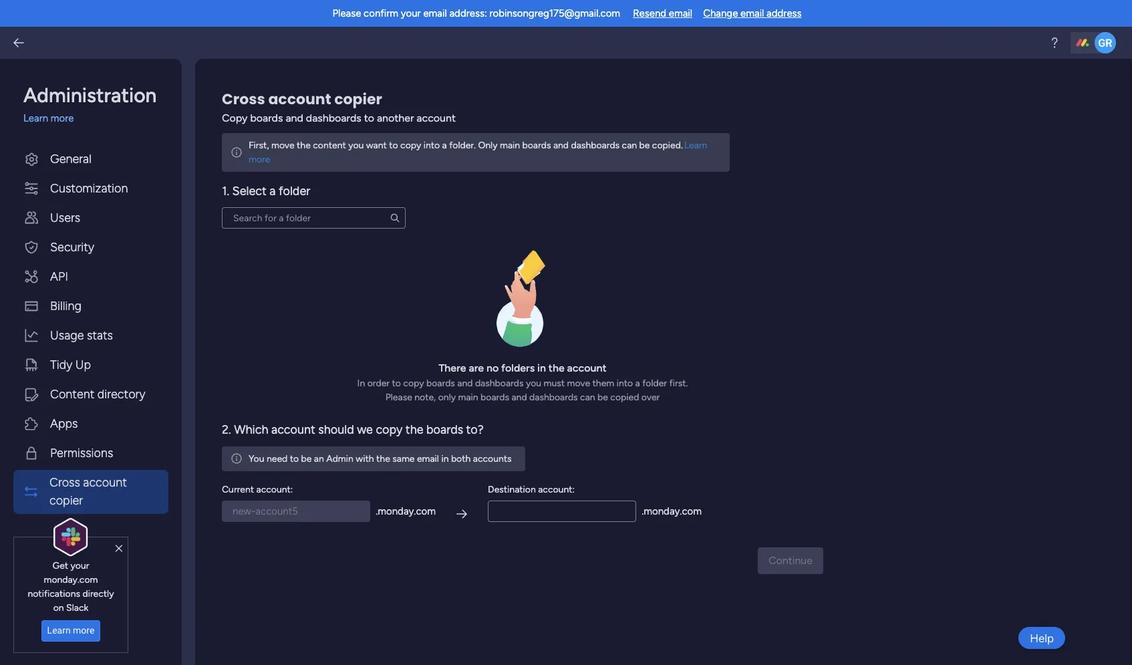 Task type: locate. For each thing, give the bounding box(es) containing it.
content
[[50, 387, 94, 401]]

in
[[537, 362, 546, 375], [441, 453, 449, 464]]

1 vertical spatial main
[[458, 392, 478, 403]]

learn inside learn more
[[684, 140, 707, 151]]

learn
[[23, 112, 48, 124], [684, 140, 707, 151], [47, 625, 71, 636]]

2 horizontal spatial a
[[635, 378, 640, 389]]

be left 'copied.'
[[639, 140, 650, 151]]

more down "first,"
[[249, 154, 270, 165]]

2 horizontal spatial be
[[639, 140, 650, 151]]

boards
[[250, 112, 283, 124], [522, 140, 551, 151], [426, 378, 455, 389], [481, 392, 509, 403], [426, 423, 463, 437]]

0 vertical spatial cross
[[222, 89, 265, 110]]

1 horizontal spatial monday.com
[[378, 505, 436, 517]]

monday.com inside get your monday.com notifications directly on slack
[[44, 574, 98, 585]]

. for current account:
[[376, 505, 378, 517]]

1 vertical spatial you
[[526, 378, 541, 389]]

learn more
[[249, 140, 707, 165], [47, 625, 95, 636]]

1.
[[222, 184, 229, 199]]

usage
[[50, 328, 84, 343]]

can
[[622, 140, 637, 151], [580, 392, 595, 403]]

more inside administration learn more
[[51, 112, 74, 124]]

learn more inside 'button'
[[47, 625, 95, 636]]

copy right we at the left
[[376, 423, 403, 437]]

0 vertical spatial can
[[622, 140, 637, 151]]

. monday.com
[[376, 505, 436, 517], [642, 505, 702, 517]]

2 horizontal spatial monday.com
[[644, 505, 702, 517]]

0 vertical spatial more
[[51, 112, 74, 124]]

learn inside 'button'
[[47, 625, 71, 636]]

0 horizontal spatial learn more link
[[23, 111, 168, 126]]

tidy up button
[[13, 352, 168, 378]]

account inside the 'there are no folders in the account in order to copy boards and dashboards you must move them into a folder first. please note, only main boards and dashboards can be copied over'
[[567, 362, 607, 375]]

0 vertical spatial in
[[537, 362, 546, 375]]

1 vertical spatial a
[[270, 184, 276, 199]]

0 horizontal spatial learn more
[[47, 625, 95, 636]]

1 horizontal spatial cross
[[222, 89, 265, 110]]

main
[[500, 140, 520, 151], [458, 392, 478, 403]]

learn down the administration
[[23, 112, 48, 124]]

a right select
[[270, 184, 276, 199]]

move right must
[[567, 378, 590, 389]]

0 horizontal spatial into
[[424, 140, 440, 151]]

can left 'copied.'
[[622, 140, 637, 151]]

0 vertical spatial move
[[271, 140, 295, 151]]

you left want
[[348, 140, 364, 151]]

2 . monday.com from the left
[[642, 505, 702, 517]]

tidy up
[[50, 357, 91, 372]]

be inside the 'there are no folders in the account in order to copy boards and dashboards you must move them into a folder first. please note, only main boards and dashboards can be copied over'
[[598, 392, 608, 403]]

boards right only at top
[[522, 140, 551, 151]]

1 horizontal spatial in
[[537, 362, 546, 375]]

cross down permissions
[[49, 475, 80, 490]]

account up them
[[567, 362, 607, 375]]

resend email
[[633, 7, 693, 19]]

1 account: from the left
[[256, 484, 293, 495]]

resend email link
[[633, 7, 693, 19]]

you
[[348, 140, 364, 151], [526, 378, 541, 389]]

main right only
[[458, 392, 478, 403]]

1 vertical spatial can
[[580, 392, 595, 403]]

0 vertical spatial into
[[424, 140, 440, 151]]

api button
[[13, 264, 168, 290]]

0 vertical spatial cross account copier
[[222, 89, 382, 110]]

the left content
[[297, 140, 311, 151]]

administration
[[23, 84, 157, 108]]

account up folder.
[[417, 112, 456, 124]]

1 horizontal spatial .
[[642, 505, 644, 517]]

0 horizontal spatial .
[[376, 505, 378, 517]]

1 . monday.com from the left
[[376, 505, 436, 517]]

to?
[[466, 423, 484, 437]]

main right only at top
[[500, 140, 520, 151]]

account up the need
[[271, 423, 315, 437]]

1 horizontal spatial please
[[385, 392, 412, 403]]

cross account copier
[[222, 89, 382, 110], [49, 475, 127, 508]]

0 horizontal spatial monday.com
[[44, 574, 98, 585]]

0 vertical spatial please
[[332, 7, 361, 19]]

destination account:
[[488, 484, 575, 495]]

both
[[451, 453, 471, 464]]

a left folder.
[[442, 140, 447, 151]]

please left confirm
[[332, 7, 361, 19]]

can down them
[[580, 392, 595, 403]]

1 vertical spatial be
[[598, 392, 608, 403]]

folder
[[279, 184, 310, 199], [642, 378, 667, 389]]

please
[[332, 7, 361, 19], [385, 392, 412, 403]]

can inside the 'there are no folders in the account in order to copy boards and dashboards you must move them into a folder first. please note, only main boards and dashboards can be copied over'
[[580, 392, 595, 403]]

0 vertical spatial learn more link
[[23, 111, 168, 126]]

be
[[639, 140, 650, 151], [598, 392, 608, 403], [301, 453, 312, 464]]

same
[[393, 453, 415, 464]]

a up the "copied"
[[635, 378, 640, 389]]

1 vertical spatial please
[[385, 392, 412, 403]]

cross
[[222, 89, 265, 110], [49, 475, 80, 490]]

copier
[[334, 89, 382, 110], [49, 493, 83, 508]]

and
[[286, 112, 303, 124], [553, 140, 569, 151], [457, 378, 473, 389], [512, 392, 527, 403]]

learn more link
[[23, 111, 168, 126], [249, 140, 707, 165]]

1 vertical spatial cross
[[49, 475, 80, 490]]

in up must
[[537, 362, 546, 375]]

copied
[[611, 392, 639, 403]]

move inside the 'there are no folders in the account in order to copy boards and dashboards you must move them into a folder first. please note, only main boards and dashboards can be copied over'
[[567, 378, 590, 389]]

boards down no
[[481, 392, 509, 403]]

email right change
[[741, 7, 764, 19]]

0 horizontal spatial cross
[[49, 475, 80, 490]]

first, move the content you want to copy into a folder. only main boards and dashboards can be copied.
[[249, 140, 683, 151]]

with
[[356, 453, 374, 464]]

folder image image
[[497, 250, 549, 347]]

learn more button
[[41, 620, 101, 642]]

2 . from the left
[[642, 505, 644, 517]]

change
[[703, 7, 738, 19]]

current account:
[[222, 484, 293, 495]]

address:
[[449, 7, 487, 19]]

account: down the need
[[256, 484, 293, 495]]

1 vertical spatial cross account copier
[[49, 475, 127, 508]]

1 horizontal spatial a
[[442, 140, 447, 151]]

more down the administration
[[51, 112, 74, 124]]

1 vertical spatial into
[[617, 378, 633, 389]]

search image
[[390, 213, 400, 223]]

0 horizontal spatial copier
[[49, 493, 83, 508]]

1 horizontal spatial move
[[567, 378, 590, 389]]

. for destination account:
[[642, 505, 644, 517]]

boards left to?
[[426, 423, 463, 437]]

1 horizontal spatial folder
[[642, 378, 667, 389]]

2 vertical spatial a
[[635, 378, 640, 389]]

cross up copy
[[222, 89, 265, 110]]

move right "first,"
[[271, 140, 295, 151]]

learn inside administration learn more
[[23, 112, 48, 124]]

security button
[[13, 234, 168, 260]]

.
[[376, 505, 378, 517], [642, 505, 644, 517]]

1 horizontal spatial into
[[617, 378, 633, 389]]

1 vertical spatial your
[[71, 560, 89, 571]]

main inside the 'there are no folders in the account in order to copy boards and dashboards you must move them into a folder first. please note, only main boards and dashboards can be copied over'
[[458, 392, 478, 403]]

an
[[314, 453, 324, 464]]

confirm
[[364, 7, 398, 19]]

copier down permissions
[[49, 493, 83, 508]]

0 horizontal spatial cross account copier
[[49, 475, 127, 508]]

0 horizontal spatial . monday.com
[[376, 505, 436, 517]]

current
[[222, 484, 254, 495]]

account inside cross account copier
[[83, 475, 127, 490]]

1 vertical spatial learn
[[684, 140, 707, 151]]

your right confirm
[[401, 7, 421, 19]]

copier up copy boards and dashboards to another account
[[334, 89, 382, 110]]

0 horizontal spatial can
[[580, 392, 595, 403]]

to right order
[[392, 378, 401, 389]]

account:
[[256, 484, 293, 495], [538, 484, 575, 495]]

in left both
[[441, 453, 449, 464]]

notifications
[[28, 588, 80, 599]]

None search field
[[222, 207, 406, 229]]

0 horizontal spatial your
[[71, 560, 89, 571]]

there are no folders in the account in order to copy boards and dashboards you must move them into a folder first. please note, only main boards and dashboards can be copied over
[[357, 362, 688, 403]]

1 vertical spatial copy
[[403, 378, 424, 389]]

the
[[297, 140, 311, 151], [549, 362, 565, 375], [406, 423, 423, 437], [376, 453, 390, 464]]

your inside get your monday.com notifications directly on slack
[[71, 560, 89, 571]]

be left the an
[[301, 453, 312, 464]]

1 horizontal spatial main
[[500, 140, 520, 151]]

email left address:
[[423, 7, 447, 19]]

1 horizontal spatial copier
[[334, 89, 382, 110]]

0 horizontal spatial in
[[441, 453, 449, 464]]

0 horizontal spatial folder
[[279, 184, 310, 199]]

1 vertical spatial folder
[[642, 378, 667, 389]]

boards up "first,"
[[250, 112, 283, 124]]

order
[[367, 378, 390, 389]]

1 vertical spatial copier
[[49, 493, 83, 508]]

0 vertical spatial copy
[[400, 140, 421, 151]]

folder.
[[449, 140, 476, 151]]

into left folder.
[[424, 140, 440, 151]]

0 vertical spatial you
[[348, 140, 364, 151]]

2 vertical spatial learn
[[47, 625, 71, 636]]

we
[[357, 423, 373, 437]]

cross account copier up copy boards and dashboards to another account
[[222, 89, 382, 110]]

you left must
[[526, 378, 541, 389]]

0 horizontal spatial you
[[348, 140, 364, 151]]

monday.com
[[378, 505, 436, 517], [644, 505, 702, 517], [44, 574, 98, 585]]

account down permissions button
[[83, 475, 127, 490]]

stats
[[87, 328, 113, 343]]

1 horizontal spatial learn more link
[[249, 140, 707, 165]]

folder inside the 'there are no folders in the account in order to copy boards and dashboards you must move them into a folder first. please note, only main boards and dashboards can be copied over'
[[642, 378, 667, 389]]

the up must
[[549, 362, 565, 375]]

0 horizontal spatial be
[[301, 453, 312, 464]]

1 vertical spatial learn more
[[47, 625, 95, 636]]

0 vertical spatial learn
[[23, 112, 48, 124]]

0 vertical spatial folder
[[279, 184, 310, 199]]

your
[[401, 7, 421, 19], [71, 560, 89, 571]]

0 horizontal spatial account:
[[256, 484, 293, 495]]

users button
[[13, 205, 168, 231]]

1 horizontal spatial account:
[[538, 484, 575, 495]]

email right 'resend'
[[669, 7, 693, 19]]

in
[[357, 378, 365, 389]]

copy down another
[[400, 140, 421, 151]]

0 horizontal spatial please
[[332, 7, 361, 19]]

to right the need
[[290, 453, 299, 464]]

into
[[424, 140, 440, 151], [617, 378, 633, 389]]

directly
[[82, 588, 114, 599]]

1 horizontal spatial . monday.com
[[642, 505, 702, 517]]

folder up over
[[642, 378, 667, 389]]

copy up note,
[[403, 378, 424, 389]]

over
[[642, 392, 660, 403]]

cross account copier down permissions button
[[49, 475, 127, 508]]

be down them
[[598, 392, 608, 403]]

your right get
[[71, 560, 89, 571]]

folder up "search for a folder" search field
[[279, 184, 310, 199]]

usage stats
[[50, 328, 113, 343]]

only
[[438, 392, 456, 403]]

a
[[442, 140, 447, 151], [270, 184, 276, 199], [635, 378, 640, 389]]

security
[[50, 240, 94, 254]]

account: for current account:
[[256, 484, 293, 495]]

note,
[[415, 392, 436, 403]]

into up the "copied"
[[617, 378, 633, 389]]

want
[[366, 140, 387, 151]]

more down slack
[[73, 625, 95, 636]]

general
[[50, 151, 92, 166]]

1 vertical spatial in
[[441, 453, 449, 464]]

account: for destination account:
[[538, 484, 575, 495]]

1 . from the left
[[376, 505, 378, 517]]

to right want
[[389, 140, 398, 151]]

please down order
[[385, 392, 412, 403]]

copy inside the 'there are no folders in the account in order to copy boards and dashboards you must move them into a folder first. please note, only main boards and dashboards can be copied over'
[[403, 378, 424, 389]]

select
[[232, 184, 267, 199]]

more inside learn more
[[249, 154, 270, 165]]

0 horizontal spatial main
[[458, 392, 478, 403]]

account: up destination account: text field
[[538, 484, 575, 495]]

1 vertical spatial more
[[249, 154, 270, 165]]

2 account: from the left
[[538, 484, 575, 495]]

2 vertical spatial more
[[73, 625, 95, 636]]

learn right 'copied.'
[[684, 140, 707, 151]]

dashboards
[[306, 112, 361, 124], [571, 140, 620, 151], [475, 378, 524, 389], [529, 392, 578, 403]]

the inside the 'there are no folders in the account in order to copy boards and dashboards you must move them into a folder first. please note, only main boards and dashboards can be copied over'
[[549, 362, 565, 375]]

0 vertical spatial your
[[401, 7, 421, 19]]

first,
[[249, 140, 269, 151]]

. monday.com for current account:
[[376, 505, 436, 517]]

0 vertical spatial learn more
[[249, 140, 707, 165]]

0 horizontal spatial a
[[270, 184, 276, 199]]

0 vertical spatial be
[[639, 140, 650, 151]]

learn down on
[[47, 625, 71, 636]]

1 horizontal spatial be
[[598, 392, 608, 403]]

1 horizontal spatial you
[[526, 378, 541, 389]]

1 vertical spatial move
[[567, 378, 590, 389]]

the right with
[[376, 453, 390, 464]]



Task type: describe. For each thing, give the bounding box(es) containing it.
admin
[[326, 453, 353, 464]]

first.
[[669, 378, 688, 389]]

please inside the 'there are no folders in the account in order to copy boards and dashboards you must move them into a folder first. please note, only main boards and dashboards can be copied over'
[[385, 392, 412, 403]]

customization
[[50, 181, 128, 196]]

only
[[478, 140, 498, 151]]

0 vertical spatial main
[[500, 140, 520, 151]]

content directory button
[[13, 381, 168, 407]]

permissions
[[50, 446, 113, 460]]

to left another
[[364, 112, 374, 124]]

0 vertical spatial copier
[[334, 89, 382, 110]]

must
[[544, 378, 565, 389]]

1 vertical spatial learn more link
[[249, 140, 707, 165]]

you inside the 'there are no folders in the account in order to copy boards and dashboards you must move them into a folder first. please note, only main boards and dashboards can be copied over'
[[526, 378, 541, 389]]

1 horizontal spatial learn more
[[249, 140, 707, 165]]

0 vertical spatial a
[[442, 140, 447, 151]]

boards up only
[[426, 378, 455, 389]]

get
[[53, 560, 68, 571]]

there
[[439, 362, 466, 375]]

another
[[377, 112, 414, 124]]

customization button
[[13, 175, 168, 202]]

cross inside cross account copier
[[49, 475, 80, 490]]

email right same
[[417, 453, 439, 464]]

2. which account should we copy the boards to?
[[222, 423, 484, 437]]

content directory
[[50, 387, 145, 401]]

billing button
[[13, 293, 168, 319]]

please confirm your email address: robinsongreg175@gmail.com
[[332, 7, 620, 19]]

copied.
[[652, 140, 683, 151]]

them
[[593, 378, 614, 389]]

folders
[[501, 362, 535, 375]]

api
[[50, 269, 68, 284]]

learn for "learn more" link to the bottom
[[684, 140, 707, 151]]

slack
[[66, 602, 88, 614]]

2 vertical spatial copy
[[376, 423, 403, 437]]

back to workspace image
[[12, 36, 25, 49]]

are
[[469, 362, 484, 375]]

copier inside cross account copier
[[49, 493, 83, 508]]

billing
[[50, 298, 81, 313]]

2 vertical spatial be
[[301, 453, 312, 464]]

0 horizontal spatial move
[[271, 140, 295, 151]]

get your monday.com notifications directly on slack
[[28, 560, 114, 614]]

help button
[[1019, 627, 1065, 649]]

monday.com for current account:
[[378, 505, 436, 517]]

directory
[[97, 387, 145, 401]]

in inside the 'there are no folders in the account in order to copy boards and dashboards you must move them into a folder first. please note, only main boards and dashboards can be copied over'
[[537, 362, 546, 375]]

Destination account: text field
[[488, 500, 636, 522]]

administration learn more
[[23, 84, 157, 124]]

learn for learn more 'button'
[[47, 625, 71, 636]]

tidy
[[50, 357, 72, 372]]

copy boards and dashboards to another account
[[222, 112, 456, 124]]

1 horizontal spatial your
[[401, 7, 421, 19]]

1 horizontal spatial can
[[622, 140, 637, 151]]

. monday.com for destination account:
[[642, 505, 702, 517]]

accounts
[[473, 453, 512, 464]]

the up same
[[406, 423, 423, 437]]

change email address link
[[703, 7, 802, 19]]

which
[[234, 423, 268, 437]]

a inside the 'there are no folders in the account in order to copy boards and dashboards you must move them into a folder first. please note, only main boards and dashboards can be copied over'
[[635, 378, 640, 389]]

robinsongreg175@gmail.com
[[490, 7, 620, 19]]

no
[[487, 362, 499, 375]]

address
[[767, 7, 802, 19]]

on
[[53, 602, 64, 614]]

copy
[[222, 112, 248, 124]]

usage stats button
[[13, 323, 168, 349]]

greg robinson image
[[1095, 32, 1116, 53]]

general button
[[13, 146, 168, 172]]

apps
[[50, 416, 78, 431]]

help image
[[1048, 36, 1061, 49]]

account up copy boards and dashboards to another account
[[268, 89, 331, 110]]

cross account copier inside button
[[49, 475, 127, 508]]

need
[[267, 453, 288, 464]]

should
[[318, 423, 354, 437]]

resend
[[633, 7, 666, 19]]

destination
[[488, 484, 536, 495]]

1 horizontal spatial cross account copier
[[222, 89, 382, 110]]

change email address
[[703, 7, 802, 19]]

1. select a folder
[[222, 184, 310, 199]]

dapulse x slim image
[[115, 543, 122, 555]]

2.
[[222, 423, 231, 437]]

monday.com for destination account:
[[644, 505, 702, 517]]

more inside 'button'
[[73, 625, 95, 636]]

help
[[1030, 631, 1054, 645]]

up
[[75, 357, 91, 372]]

content
[[313, 140, 346, 151]]

you
[[249, 453, 264, 464]]

cross account copier button
[[13, 470, 168, 514]]

you need to be an admin with the same email in both accounts
[[249, 453, 512, 464]]

users
[[50, 210, 80, 225]]

to inside the 'there are no folders in the account in order to copy boards and dashboards you must move them into a folder first. please note, only main boards and dashboards can be copied over'
[[392, 378, 401, 389]]

Search for a folder search field
[[222, 207, 406, 229]]

apps button
[[13, 411, 168, 437]]

into inside the 'there are no folders in the account in order to copy boards and dashboards you must move them into a folder first. please note, only main boards and dashboards can be copied over'
[[617, 378, 633, 389]]

permissions button
[[13, 440, 168, 466]]



Task type: vqa. For each thing, say whether or not it's contained in the screenshot.
v2 search icon
no



